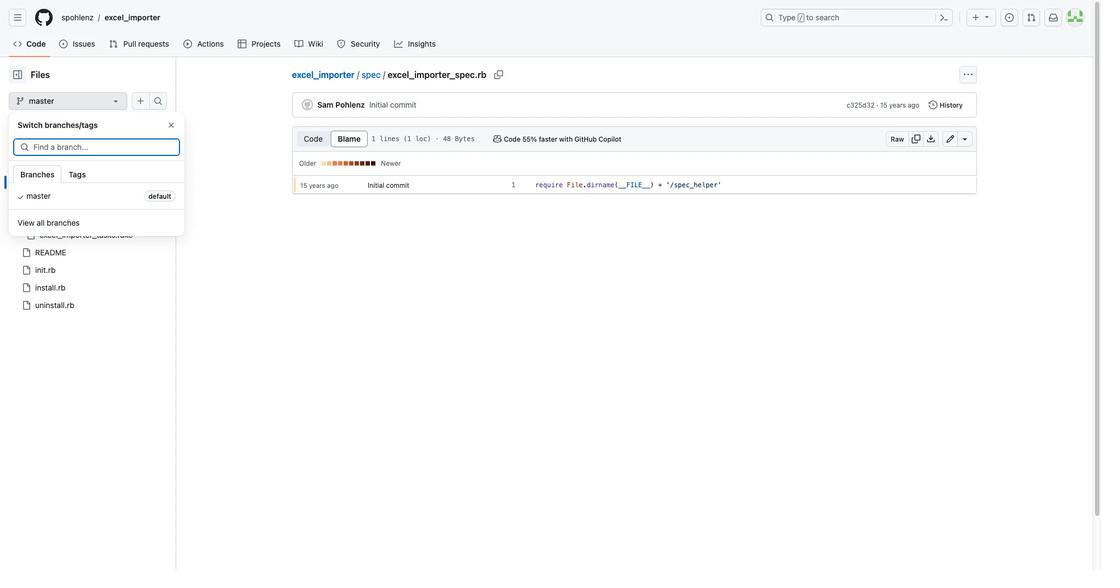 Task type: vqa. For each thing, say whether or not it's contained in the screenshot.
Follow pgl submit on the bottom
no



Task type: describe. For each thing, give the bounding box(es) containing it.
side panel image
[[13, 70, 22, 79]]

lines
[[380, 135, 400, 143]]

.
[[583, 181, 587, 189]]

0 vertical spatial initial
[[369, 100, 388, 109]]

add file tooltip
[[132, 92, 149, 110]]

0 horizontal spatial excel_importer link
[[100, 9, 165, 26]]

/ for excel_importer
[[357, 69, 360, 80]]

require file . dirname ( __file__ ) + '/spec_helper'
[[535, 181, 722, 189]]

history
[[940, 101, 963, 109]]

/ right spec link
[[383, 69, 386, 80]]

list containing spohlenz / excel_importer
[[57, 9, 755, 26]]

switch branches/tags
[[18, 121, 98, 130]]

faster
[[539, 135, 558, 143]]

loc)
[[415, 135, 431, 143]]

copilot
[[599, 135, 622, 143]]

cancel image
[[167, 121, 176, 130]]

older
[[299, 160, 316, 167]]

file image for excel_importer_tasks.rake
[[26, 231, 35, 239]]

file image for uninstall.rb
[[22, 301, 31, 310]]

to
[[807, 13, 814, 22]]

1 horizontal spatial excel_importer_spec.rb
[[388, 69, 487, 80]]

projects
[[252, 39, 281, 48]]

1 vertical spatial ago
[[327, 181, 339, 189]]

1 vertical spatial master
[[26, 191, 51, 200]]

1 for 1 lines (1 loc) · 48 bytes
[[372, 135, 376, 143]]

55%
[[523, 135, 537, 143]]

0 vertical spatial years
[[890, 101, 906, 109]]

file image for excel_importer_spec.rb
[[26, 178, 35, 187]]

newer
[[381, 160, 401, 167]]

files
[[31, 69, 50, 80]]

c325d32
[[847, 101, 875, 109]]

tasks tree item
[[9, 209, 159, 244]]

file directory open fill image for spec
[[22, 160, 31, 169]]

git pull request image inside pull requests link
[[109, 40, 118, 48]]

15 years ago
[[300, 181, 339, 189]]

bytes
[[455, 135, 475, 143]]

table image
[[238, 40, 247, 48]]

1 vertical spatial ·
[[435, 135, 439, 143]]

__file__
[[619, 181, 650, 189]]

files tree
[[9, 138, 159, 314]]

init.rb
[[35, 266, 56, 275]]

requests
[[138, 39, 169, 48]]

search this repository image
[[154, 97, 163, 105]]

default
[[149, 192, 171, 200]]

file
[[567, 181, 583, 189]]

(1
[[404, 135, 412, 143]]

spohlenz
[[62, 13, 94, 22]]

play image
[[184, 40, 192, 48]]

excel_importer / spec / excel_importer_spec.rb
[[292, 69, 487, 80]]

shield image
[[337, 40, 346, 48]]

1 vertical spatial initial commit link
[[368, 181, 409, 189]]

file directory open fill image for tasks
[[22, 213, 31, 222]]

type
[[779, 13, 796, 22]]

insights link
[[390, 36, 441, 52]]

spec tree item
[[9, 156, 159, 209]]

pull requests
[[123, 39, 169, 48]]

/ for spohlenz
[[98, 13, 100, 22]]

blame button
[[331, 131, 368, 147]]

require
[[535, 181, 563, 189]]

code 55% faster with github copilot button
[[488, 131, 627, 147]]

file image for install.rb
[[22, 283, 31, 292]]

view
[[18, 218, 35, 227]]

/ for type
[[799, 14, 803, 22]]

tags button
[[62, 165, 93, 183]]

raw link
[[886, 131, 909, 147]]

add file image
[[136, 97, 145, 105]]

wiki link
[[290, 36, 328, 52]]

file view element
[[297, 131, 368, 147]]

spec link
[[362, 69, 381, 80]]

(
[[615, 181, 619, 189]]

more edit options image
[[961, 135, 970, 143]]

github
[[575, 135, 597, 143]]

copy path image
[[494, 70, 503, 79]]

actions link
[[179, 36, 229, 52]]

code link
[[9, 36, 50, 52]]

excel_importer_spec.rb inside tree item
[[40, 178, 123, 187]]

master inside popup button
[[29, 96, 54, 105]]

pohlenz
[[336, 100, 365, 109]]

switch
[[18, 121, 43, 130]]

code image
[[13, 40, 22, 48]]

actions
[[197, 39, 224, 48]]

download raw content image
[[927, 135, 936, 143]]



Task type: locate. For each thing, give the bounding box(es) containing it.
homepage image
[[35, 9, 53, 26]]

search
[[816, 13, 840, 22]]

uninstall.rb
[[35, 301, 74, 310]]

file image left readme
[[22, 248, 31, 257]]

branches
[[47, 218, 80, 227]]

2 file directory open fill image from the top
[[22, 213, 31, 222]]

file image up "sc 9kayk9 0" image
[[26, 178, 35, 187]]

security link
[[333, 36, 385, 52]]

view all branches
[[18, 218, 80, 227]]

insights
[[408, 39, 436, 48]]

code 55% faster with github copilot
[[504, 135, 622, 143]]

file image for init.rb
[[22, 266, 31, 275]]

0 vertical spatial excel_importer_spec.rb
[[388, 69, 487, 80]]

edit file image
[[946, 135, 955, 143]]

0 horizontal spatial excel_importer
[[105, 13, 160, 22]]

group
[[9, 174, 159, 209]]

1 horizontal spatial 1
[[512, 181, 516, 189]]

history image
[[929, 100, 938, 109]]

1 left lines
[[372, 135, 376, 143]]

excel_importer_spec.rb tree item
[[9, 174, 159, 191]]

1 vertical spatial initial commit
[[368, 181, 409, 189]]

excel_importer up sam
[[292, 69, 355, 80]]

code button
[[297, 131, 330, 147]]

spec down security
[[362, 69, 381, 80]]

projects link
[[233, 36, 286, 52]]

git pull request image
[[1027, 13, 1036, 22], [109, 40, 118, 48]]

tasks
[[35, 213, 54, 222]]

0 horizontal spatial years
[[309, 181, 326, 189]]

0 horizontal spatial ago
[[327, 181, 339, 189]]

spec inside spec tree item
[[35, 160, 52, 169]]

1
[[372, 135, 376, 143], [512, 181, 516, 189]]

initial commit
[[369, 100, 417, 109], [368, 181, 409, 189]]

spec
[[362, 69, 381, 80], [35, 160, 52, 169]]

1 horizontal spatial git pull request image
[[1027, 13, 1036, 22]]

1 lines (1 loc) · 48 bytes
[[372, 135, 475, 143]]

1 horizontal spatial 15
[[881, 101, 888, 109]]

0 vertical spatial excel_importer
[[105, 13, 160, 22]]

ago
[[908, 101, 920, 109], [327, 181, 339, 189]]

1 vertical spatial git pull request image
[[109, 40, 118, 48]]

file image inside tasks tree item
[[26, 231, 35, 239]]

1 vertical spatial initial
[[368, 181, 385, 189]]

file image for spec_helper.rb
[[26, 196, 35, 204]]

dirname
[[587, 181, 615, 189]]

master
[[29, 96, 54, 105], [26, 191, 51, 200]]

1 horizontal spatial years
[[890, 101, 906, 109]]

'/spec_helper'
[[666, 181, 722, 189]]

initial commit link down excel_importer / spec / excel_importer_spec.rb
[[369, 100, 417, 109]]

0 vertical spatial initial commit link
[[369, 100, 417, 109]]

1 horizontal spatial excel_importer
[[292, 69, 355, 80]]

0 vertical spatial 15
[[881, 101, 888, 109]]

author image
[[302, 99, 313, 110]]

file image
[[26, 196, 35, 204], [26, 231, 35, 239], [22, 283, 31, 292]]

book image
[[295, 40, 303, 48]]

commit
[[390, 100, 417, 109], [386, 181, 409, 189]]

1 vertical spatial file image
[[26, 231, 35, 239]]

1 vertical spatial 15
[[300, 181, 307, 189]]

list
[[57, 9, 755, 26]]

tags
[[69, 170, 86, 179]]

commit down excel_importer / spec / excel_importer_spec.rb
[[390, 100, 417, 109]]

0 vertical spatial ·
[[877, 101, 879, 109]]

copilot image
[[493, 135, 502, 143]]

15
[[881, 101, 888, 109], [300, 181, 307, 189]]

issue opened image
[[1006, 13, 1014, 22], [59, 40, 68, 48]]

master button
[[9, 92, 127, 110]]

git branch image
[[16, 97, 25, 105]]

graph image
[[394, 40, 403, 48]]

file directory open fill image right chevron down 'image'
[[22, 160, 31, 169]]

ago down file view element
[[327, 181, 339, 189]]

1 vertical spatial issue opened image
[[59, 40, 68, 48]]

commit for topmost initial commit link
[[390, 100, 417, 109]]

1 for 1
[[512, 181, 516, 189]]

issue opened image for git pull request icon to the top
[[1006, 13, 1014, 22]]

type / to search
[[779, 13, 840, 22]]

excel_importer_tasks.rake
[[40, 230, 133, 239]]

issue opened image for git pull request icon inside pull requests link
[[59, 40, 68, 48]]

0 vertical spatial file image
[[26, 196, 35, 204]]

1 vertical spatial commit
[[386, 181, 409, 189]]

0 horizontal spatial issue opened image
[[59, 40, 68, 48]]

15 down older
[[300, 181, 307, 189]]

/ inside type / to search
[[799, 14, 803, 22]]

1 vertical spatial excel_importer link
[[292, 69, 355, 80]]

initial down the newer
[[368, 181, 385, 189]]

initial commit link
[[369, 100, 417, 109], [368, 181, 409, 189]]

history link
[[924, 97, 968, 113]]

code up older
[[304, 134, 323, 143]]

copy raw content image
[[912, 135, 921, 143]]

)
[[650, 181, 654, 189]]

file image inside excel_importer_spec.rb tree item
[[26, 178, 35, 187]]

ago left history image
[[908, 101, 920, 109]]

issues link
[[55, 36, 100, 52]]

sc 9kayk9 0 image
[[18, 193, 26, 202]]

master down the branches
[[26, 191, 51, 200]]

c325d32 link
[[847, 100, 875, 110]]

1 horizontal spatial ago
[[908, 101, 920, 109]]

excel_importer inside spohlenz / excel_importer
[[105, 13, 160, 22]]

chevron down image
[[10, 161, 16, 168]]

file image left uninstall.rb
[[22, 301, 31, 310]]

+
[[658, 181, 662, 189]]

0 vertical spatial excel_importer link
[[100, 9, 165, 26]]

initial commit link down the newer
[[368, 181, 409, 189]]

file directory open fill image left all
[[22, 213, 31, 222]]

years up raw on the right of page
[[890, 101, 906, 109]]

excel_importer up pull
[[105, 13, 160, 22]]

tab list
[[13, 165, 185, 183]]

0 vertical spatial master
[[29, 96, 54, 105]]

code right code image
[[26, 39, 46, 48]]

1 horizontal spatial spec
[[362, 69, 381, 80]]

initial commit down excel_importer / spec / excel_importer_spec.rb
[[369, 100, 417, 109]]

issue opened image right triangle down icon
[[1006, 13, 1014, 22]]

0 horizontal spatial git pull request image
[[109, 40, 118, 48]]

file image left install.rb
[[22, 283, 31, 292]]

1 vertical spatial excel_importer_spec.rb
[[40, 178, 123, 187]]

issue opened image left issues
[[59, 40, 68, 48]]

install.rb
[[35, 283, 66, 292]]

blame
[[338, 134, 361, 143]]

0 vertical spatial commit
[[390, 100, 417, 109]]

1 horizontal spatial ·
[[877, 101, 879, 109]]

0 vertical spatial ago
[[908, 101, 920, 109]]

· right c325d32 link
[[877, 101, 879, 109]]

excel_importer_spec.rb up spec_helper.rb
[[40, 178, 123, 187]]

0 vertical spatial spec
[[362, 69, 381, 80]]

0 horizontal spatial spec
[[35, 160, 52, 169]]

security
[[351, 39, 380, 48]]

/ inside spohlenz / excel_importer
[[98, 13, 100, 22]]

plus image
[[972, 13, 981, 22]]

1 vertical spatial 1
[[512, 181, 516, 189]]

code inside button
[[304, 134, 323, 143]]

notifications image
[[1049, 13, 1058, 22]]

1 vertical spatial excel_importer
[[292, 69, 355, 80]]

/ left to
[[799, 14, 803, 22]]

1 horizontal spatial code
[[304, 134, 323, 143]]

with
[[560, 135, 573, 143]]

/
[[98, 13, 100, 22], [799, 14, 803, 22], [357, 69, 360, 80], [383, 69, 386, 80]]

1 vertical spatial years
[[309, 181, 326, 189]]

search image
[[16, 119, 25, 127]]

initial right pohlenz
[[369, 100, 388, 109]]

file image
[[26, 178, 35, 187], [22, 248, 31, 257], [22, 266, 31, 275], [22, 301, 31, 310]]

group containing excel_importer_spec.rb
[[9, 174, 159, 209]]

excel_importer_spec.rb down insights
[[388, 69, 487, 80]]

Find a branch... text field
[[33, 139, 180, 155]]

sam
[[317, 100, 334, 109]]

search image
[[20, 143, 29, 152]]

issues
[[73, 39, 95, 48]]

file image up tasks
[[26, 196, 35, 204]]

file directory open fill image inside tasks tree item
[[22, 213, 31, 222]]

· left 48
[[435, 135, 439, 143]]

file image left init.rb
[[22, 266, 31, 275]]

spec up the branches
[[35, 160, 52, 169]]

15 right c325d32 link
[[881, 101, 888, 109]]

1 left require
[[512, 181, 516, 189]]

0 vertical spatial 1
[[372, 135, 376, 143]]

1 file directory open fill image from the top
[[22, 160, 31, 169]]

issue opened image inside the issues link
[[59, 40, 68, 48]]

commit down the newer
[[386, 181, 409, 189]]

0 vertical spatial initial commit
[[369, 100, 417, 109]]

/ right spohlenz
[[98, 13, 100, 22]]

0 vertical spatial file directory open fill image
[[22, 160, 31, 169]]

raw
[[891, 135, 904, 143]]

spec_helper.rb
[[40, 195, 92, 204]]

1 vertical spatial spec
[[35, 160, 52, 169]]

0 horizontal spatial 1
[[372, 135, 376, 143]]

c325d32 · 15 years ago
[[847, 101, 920, 109]]

file directory open fill image
[[22, 160, 31, 169], [22, 213, 31, 222]]

years down older
[[309, 181, 326, 189]]

0 horizontal spatial ·
[[435, 135, 439, 143]]

/ left spec link
[[357, 69, 360, 80]]

initial
[[369, 100, 388, 109], [368, 181, 385, 189]]

1 horizontal spatial excel_importer link
[[292, 69, 355, 80]]

git pull request image left pull
[[109, 40, 118, 48]]

0 vertical spatial issue opened image
[[1006, 13, 1014, 22]]

branches button
[[13, 165, 62, 183]]

excel_importer
[[105, 13, 160, 22], [292, 69, 355, 80]]

wiki
[[308, 39, 323, 48]]

2 horizontal spatial code
[[504, 135, 521, 143]]

·
[[877, 101, 879, 109], [435, 135, 439, 143]]

spohlenz / excel_importer
[[62, 13, 160, 22]]

code
[[26, 39, 46, 48], [304, 134, 323, 143], [504, 135, 521, 143]]

excel_importer link up pull
[[100, 9, 165, 26]]

readme
[[35, 248, 66, 257]]

excel_importer link up sam
[[292, 69, 355, 80]]

triangle down image
[[983, 12, 992, 21]]

file image inside group
[[26, 196, 35, 204]]

0 horizontal spatial 15
[[300, 181, 307, 189]]

spohlenz link
[[57, 9, 98, 26]]

0 horizontal spatial code
[[26, 39, 46, 48]]

commit for bottom initial commit link
[[386, 181, 409, 189]]

pull requests link
[[105, 36, 175, 52]]

all
[[37, 218, 45, 227]]

branches
[[20, 170, 54, 179]]

excel_importer_spec.rb
[[388, 69, 487, 80], [40, 178, 123, 187]]

1 horizontal spatial issue opened image
[[1006, 13, 1014, 22]]

command palette image
[[940, 13, 949, 22]]

excel_importer link
[[100, 9, 165, 26], [292, 69, 355, 80]]

tab list containing branches
[[13, 165, 185, 183]]

pull
[[123, 39, 136, 48]]

more file actions image
[[964, 70, 973, 79]]

file directory open fill image inside spec tree item
[[22, 160, 31, 169]]

master right git branch image
[[29, 96, 54, 105]]

0 horizontal spatial excel_importer_spec.rb
[[40, 178, 123, 187]]

git pull request image left notifications image
[[1027, 13, 1036, 22]]

sam pohlenz
[[317, 100, 365, 109]]

code inside popup button
[[504, 135, 521, 143]]

1 vertical spatial file directory open fill image
[[22, 213, 31, 222]]

file image for readme
[[22, 248, 31, 257]]

branches/tags
[[45, 121, 98, 130]]

0 vertical spatial git pull request image
[[1027, 13, 1036, 22]]

code right copilot 'image'
[[504, 135, 521, 143]]

years
[[890, 101, 906, 109], [309, 181, 326, 189]]

2 vertical spatial file image
[[22, 283, 31, 292]]

file image down view
[[26, 231, 35, 239]]

48
[[443, 135, 451, 143]]

initial commit down the newer
[[368, 181, 409, 189]]



